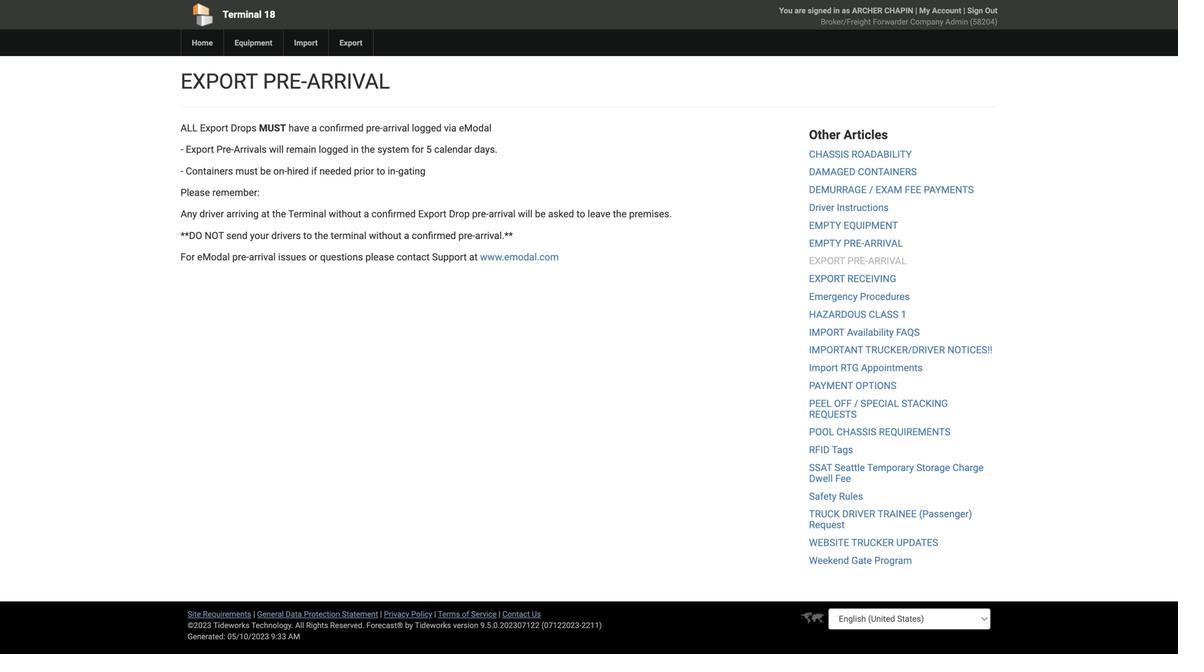 Task type: locate. For each thing, give the bounding box(es) containing it.
1 vertical spatial will
[[518, 209, 533, 220]]

options
[[856, 380, 897, 392]]

empty equipment link
[[810, 220, 899, 232]]

export up containers
[[186, 144, 214, 156]]

export down "home"
[[181, 69, 258, 94]]

0 horizontal spatial a
[[312, 122, 317, 134]]

to
[[377, 165, 386, 177], [577, 209, 586, 220], [304, 230, 312, 242]]

at right support
[[469, 252, 478, 263]]

0 horizontal spatial emodal
[[197, 252, 230, 263]]

will left asked
[[518, 209, 533, 220]]

weekend
[[810, 555, 850, 567]]

©2023 tideworks
[[188, 621, 250, 631]]

1 - from the top
[[181, 144, 183, 156]]

chassis up tags
[[837, 427, 877, 438]]

1 horizontal spatial terminal
[[288, 209, 327, 220]]

broker/freight
[[821, 17, 872, 26]]

on-
[[274, 165, 287, 177]]

import inside other articles chassis roadability damaged containers demurrage / exam fee payments driver instructions empty equipment empty pre-arrival export pre-arrival export receiving emergency procedures hazardous class 1 import availability faqs important trucker/driver notices!! import rtg appointments payment options peel off / special stacking requests pool chassis requirements rfid tags ssat seattle temporary storage charge dwell fee safety rules truck driver trainee (passenger) request website trucker updates weekend gate program
[[810, 363, 839, 374]]

0 vertical spatial will
[[269, 144, 284, 156]]

confirmed down the any driver arriving at the terminal without a confirmed export drop pre-arrival will be asked to leave the premises.
[[412, 230, 456, 242]]

archer
[[853, 6, 883, 15]]

terminal left 18
[[223, 9, 262, 20]]

be left asked
[[535, 209, 546, 220]]

(58204)
[[971, 17, 998, 26]]

1 horizontal spatial emodal
[[459, 122, 492, 134]]

1 horizontal spatial import
[[810, 363, 839, 374]]

program
[[875, 555, 913, 567]]

0 horizontal spatial /
[[855, 398, 859, 410]]

other
[[810, 128, 841, 142]]

2 vertical spatial pre-
[[848, 256, 869, 267]]

confirmed
[[320, 122, 364, 134], [372, 209, 416, 220], [412, 230, 456, 242]]

pre- down drop
[[459, 230, 475, 242]]

emodal up days.
[[459, 122, 492, 134]]

arrival up system
[[383, 122, 410, 134]]

0 horizontal spatial terminal
[[223, 9, 262, 20]]

0 horizontal spatial arrival
[[249, 252, 276, 263]]

version
[[453, 621, 479, 631]]

import up 'export pre-arrival'
[[294, 38, 318, 47]]

0 vertical spatial logged
[[412, 122, 442, 134]]

1 vertical spatial chassis
[[837, 427, 877, 438]]

empty
[[810, 220, 842, 232], [810, 238, 842, 249]]

2 vertical spatial to
[[304, 230, 312, 242]]

1 vertical spatial arrival
[[489, 209, 516, 220]]

0 vertical spatial import
[[294, 38, 318, 47]]

pre- down empty pre-arrival link
[[848, 256, 869, 267]]

1 vertical spatial empty
[[810, 238, 842, 249]]

0 vertical spatial emodal
[[459, 122, 492, 134]]

arrivals
[[234, 144, 267, 156]]

arrival up receiving
[[869, 256, 907, 267]]

0 vertical spatial in
[[834, 6, 840, 15]]

- export pre-arrivals will remain logged in the system for 5 calendar days.
[[181, 144, 498, 156]]

2 horizontal spatial to
[[577, 209, 586, 220]]

a right have
[[312, 122, 317, 134]]

a
[[312, 122, 317, 134], [364, 209, 369, 220], [404, 230, 410, 242]]

1 vertical spatial emodal
[[197, 252, 230, 263]]

you are signed in as archer chapin | my account | sign out broker/freight forwarder company admin (58204)
[[780, 6, 998, 26]]

pre-
[[217, 144, 234, 156]]

the right leave
[[613, 209, 627, 220]]

signed
[[808, 6, 832, 15]]

export up pre-
[[200, 122, 228, 134]]

be left 'on-'
[[260, 165, 271, 177]]

damaged
[[810, 166, 856, 178]]

-
[[181, 144, 183, 156], [181, 165, 183, 177]]

emodal down not
[[197, 252, 230, 263]]

privacy policy link
[[384, 610, 433, 619]]

1 vertical spatial pre-
[[844, 238, 865, 249]]

terminal 18 link
[[181, 0, 509, 29]]

a up terminal
[[364, 209, 369, 220]]

at up your
[[261, 209, 270, 220]]

empty down empty equipment "link"
[[810, 238, 842, 249]]

import up payment
[[810, 363, 839, 374]]

are
[[795, 6, 806, 15]]

special
[[861, 398, 900, 410]]

export up emergency
[[810, 273, 846, 285]]

arrival down export link
[[307, 69, 390, 94]]

18
[[264, 9, 276, 20]]

driver
[[843, 509, 876, 520]]

request
[[810, 520, 845, 531]]

2 vertical spatial a
[[404, 230, 410, 242]]

contact us link
[[503, 610, 541, 619]]

to left leave
[[577, 209, 586, 220]]

2 horizontal spatial a
[[404, 230, 410, 242]]

confirmed up - export pre-arrivals will remain logged in the system for 5 calendar days.
[[320, 122, 364, 134]]

0 horizontal spatial be
[[260, 165, 271, 177]]

pre- down send
[[232, 252, 249, 263]]

- up please
[[181, 165, 183, 177]]

1 horizontal spatial in
[[834, 6, 840, 15]]

0 horizontal spatial will
[[269, 144, 284, 156]]

send
[[227, 230, 248, 242]]

questions
[[320, 252, 363, 263]]

to left in-
[[377, 165, 386, 177]]

chassis
[[810, 149, 850, 160], [837, 427, 877, 438]]

- down all
[[181, 144, 183, 156]]

calendar
[[435, 144, 472, 156]]

website
[[810, 538, 850, 549]]

export up export receiving link
[[810, 256, 846, 267]]

0 vertical spatial chassis
[[810, 149, 850, 160]]

in left as
[[834, 6, 840, 15]]

without up please
[[369, 230, 402, 242]]

| up the "tideworks"
[[435, 610, 436, 619]]

pool chassis requirements link
[[810, 427, 951, 438]]

payment
[[810, 380, 854, 392]]

must
[[236, 165, 258, 177]]

1 vertical spatial be
[[535, 209, 546, 220]]

at
[[261, 209, 270, 220], [469, 252, 478, 263]]

class
[[869, 309, 899, 321]]

5
[[427, 144, 432, 156]]

a up the contact
[[404, 230, 410, 242]]

/ left exam
[[870, 184, 874, 196]]

faqs
[[897, 327, 920, 338]]

service
[[471, 610, 497, 619]]

emergency procedures link
[[810, 291, 910, 303]]

any
[[181, 209, 197, 220]]

empty down "driver"
[[810, 220, 842, 232]]

/
[[870, 184, 874, 196], [855, 398, 859, 410]]

0 vertical spatial be
[[260, 165, 271, 177]]

0 horizontal spatial import
[[294, 38, 318, 47]]

fee
[[836, 473, 852, 485]]

1 vertical spatial terminal
[[288, 209, 327, 220]]

peel
[[810, 398, 832, 410]]

confirmed down in-
[[372, 209, 416, 220]]

2 empty from the top
[[810, 238, 842, 249]]

will down must
[[269, 144, 284, 156]]

pre- down import "link"
[[263, 69, 307, 94]]

1 vertical spatial in
[[351, 144, 359, 156]]

1 vertical spatial without
[[369, 230, 402, 242]]

0 vertical spatial pre-
[[263, 69, 307, 94]]

without
[[329, 209, 362, 220], [369, 230, 402, 242]]

sign out link
[[968, 6, 998, 15]]

arrival down "equipment" on the right of page
[[865, 238, 904, 249]]

technology.
[[252, 621, 293, 631]]

0 vertical spatial a
[[312, 122, 317, 134]]

0 vertical spatial confirmed
[[320, 122, 364, 134]]

truck driver trainee (passenger) request link
[[810, 509, 973, 531]]

forwarder
[[873, 17, 909, 26]]

0 horizontal spatial without
[[329, 209, 362, 220]]

out
[[986, 6, 998, 15]]

logged up needed
[[319, 144, 349, 156]]

0 horizontal spatial at
[[261, 209, 270, 220]]

chapin
[[885, 6, 914, 15]]

storage
[[917, 462, 951, 474]]

terminal up drivers
[[288, 209, 327, 220]]

in up prior
[[351, 144, 359, 156]]

to right drivers
[[304, 230, 312, 242]]

arrival down your
[[249, 252, 276, 263]]

0 vertical spatial /
[[870, 184, 874, 196]]

important trucker/driver notices!! link
[[810, 345, 993, 356]]

requirements
[[880, 427, 951, 438]]

appointments
[[862, 363, 923, 374]]

pre- down empty equipment "link"
[[844, 238, 865, 249]]

1 horizontal spatial at
[[469, 252, 478, 263]]

system
[[378, 144, 409, 156]]

hazardous class 1 link
[[810, 309, 907, 321]]

leave
[[588, 209, 611, 220]]

- containers must be on-hired if needed prior to in-gating
[[181, 165, 426, 177]]

trucker/driver
[[866, 345, 946, 356]]

2 - from the top
[[181, 165, 183, 177]]

2 vertical spatial arrival
[[249, 252, 276, 263]]

**do not send your drivers to the terminal without a confirmed pre-arrival.**
[[181, 230, 513, 242]]

arrival up arrival.**
[[489, 209, 516, 220]]

0 vertical spatial to
[[377, 165, 386, 177]]

1 vertical spatial import
[[810, 363, 839, 374]]

will
[[269, 144, 284, 156], [518, 209, 533, 220]]

peel off / special stacking requests link
[[810, 398, 949, 421]]

0 vertical spatial -
[[181, 144, 183, 156]]

my account link
[[920, 6, 962, 15]]

seattle
[[835, 462, 866, 474]]

- for - export pre-arrivals will remain logged in the system for 5 calendar days.
[[181, 144, 183, 156]]

chassis up damaged
[[810, 149, 850, 160]]

2 vertical spatial confirmed
[[412, 230, 456, 242]]

1 vertical spatial a
[[364, 209, 369, 220]]

support
[[432, 252, 467, 263]]

account
[[933, 6, 962, 15]]

safety rules link
[[810, 491, 864, 503]]

pre-
[[263, 69, 307, 94], [844, 238, 865, 249], [848, 256, 869, 267]]

prior
[[354, 165, 374, 177]]

remember:
[[213, 187, 260, 199]]

0 vertical spatial arrival
[[383, 122, 410, 134]]

for
[[181, 252, 195, 263]]

or
[[309, 252, 318, 263]]

0 vertical spatial empty
[[810, 220, 842, 232]]

0 vertical spatial terminal
[[223, 9, 262, 20]]

without up **do not send your drivers to the terminal without a confirmed pre-arrival.** at left
[[329, 209, 362, 220]]

/ right off
[[855, 398, 859, 410]]

1 vertical spatial logged
[[319, 144, 349, 156]]

safety
[[810, 491, 837, 503]]

1 vertical spatial -
[[181, 165, 183, 177]]

roadability
[[852, 149, 912, 160]]

import rtg appointments link
[[810, 363, 923, 374]]

0 horizontal spatial in
[[351, 144, 359, 156]]

remain
[[286, 144, 316, 156]]

logged up '5'
[[412, 122, 442, 134]]

1 horizontal spatial will
[[518, 209, 533, 220]]

0 vertical spatial at
[[261, 209, 270, 220]]

pre-
[[366, 122, 383, 134], [472, 209, 489, 220], [459, 230, 475, 242], [232, 252, 249, 263]]

1 horizontal spatial /
[[870, 184, 874, 196]]



Task type: vqa. For each thing, say whether or not it's contained in the screenshot.
EMPTY EQUIPMENT 'Link'
yes



Task type: describe. For each thing, give the bounding box(es) containing it.
site
[[188, 610, 201, 619]]

reserved.
[[330, 621, 365, 631]]

containers
[[186, 165, 233, 177]]

equipment
[[844, 220, 899, 232]]

forecast®
[[367, 621, 403, 631]]

rules
[[840, 491, 864, 503]]

1 vertical spatial export
[[810, 256, 846, 267]]

general
[[257, 610, 284, 619]]

www.emodal.com
[[480, 252, 559, 263]]

if
[[311, 165, 317, 177]]

0 horizontal spatial logged
[[319, 144, 349, 156]]

0 horizontal spatial to
[[304, 230, 312, 242]]

all export drops must have a confirmed pre-arrival logged via emodal
[[181, 122, 492, 134]]

1 horizontal spatial to
[[377, 165, 386, 177]]

| up forecast®
[[380, 610, 382, 619]]

policy
[[412, 610, 433, 619]]

contact
[[397, 252, 430, 263]]

import inside "link"
[[294, 38, 318, 47]]

- for - containers must be on-hired if needed prior to in-gating
[[181, 165, 183, 177]]

premises.
[[630, 209, 672, 220]]

requirements
[[203, 610, 251, 619]]

0 vertical spatial export
[[181, 69, 258, 94]]

(07122023-
[[542, 621, 582, 631]]

rfid
[[810, 445, 830, 456]]

admin
[[946, 17, 969, 26]]

have
[[289, 122, 309, 134]]

1 vertical spatial arrival
[[865, 238, 904, 249]]

2 horizontal spatial arrival
[[489, 209, 516, 220]]

the up drivers
[[272, 209, 286, 220]]

hazardous
[[810, 309, 867, 321]]

arrival.**
[[475, 230, 513, 242]]

terminal 18
[[223, 9, 276, 20]]

export left drop
[[418, 209, 447, 220]]

rtg
[[841, 363, 859, 374]]

rights
[[306, 621, 328, 631]]

1 horizontal spatial arrival
[[383, 122, 410, 134]]

site requirements link
[[188, 610, 251, 619]]

gate
[[852, 555, 873, 567]]

trucker
[[852, 538, 895, 549]]

stacking
[[902, 398, 949, 410]]

your
[[250, 230, 269, 242]]

2 vertical spatial export
[[810, 273, 846, 285]]

1 horizontal spatial without
[[369, 230, 402, 242]]

ssat seattle temporary storage charge dwell fee link
[[810, 462, 984, 485]]

am
[[288, 633, 300, 642]]

| left my
[[916, 6, 918, 15]]

needed
[[320, 165, 352, 177]]

ssat
[[810, 462, 833, 474]]

home
[[192, 38, 213, 47]]

sign
[[968, 6, 984, 15]]

notices!!
[[948, 345, 993, 356]]

generated:
[[188, 633, 226, 642]]

issues
[[278, 252, 307, 263]]

hired
[[287, 165, 309, 177]]

1 horizontal spatial a
[[364, 209, 369, 220]]

2 vertical spatial arrival
[[869, 256, 907, 267]]

other articles chassis roadability damaged containers demurrage / exam fee payments driver instructions empty equipment empty pre-arrival export pre-arrival export receiving emergency procedures hazardous class 1 import availability faqs important trucker/driver notices!! import rtg appointments payment options peel off / special stacking requests pool chassis requirements rfid tags ssat seattle temporary storage charge dwell fee safety rules truck driver trainee (passenger) request website trucker updates weekend gate program
[[810, 128, 993, 567]]

my
[[920, 6, 931, 15]]

weekend gate program link
[[810, 555, 913, 567]]

2211)
[[582, 621, 602, 631]]

statement
[[342, 610, 378, 619]]

damaged containers link
[[810, 166, 918, 178]]

in-
[[388, 165, 398, 177]]

1 vertical spatial at
[[469, 252, 478, 263]]

export link
[[329, 29, 373, 56]]

please
[[181, 187, 210, 199]]

export down 'terminal 18' link
[[340, 38, 363, 47]]

equipment link
[[224, 29, 283, 56]]

asked
[[548, 209, 575, 220]]

1 empty from the top
[[810, 220, 842, 232]]

1 horizontal spatial logged
[[412, 122, 442, 134]]

9.5.0.202307122
[[481, 621, 540, 631]]

**do
[[181, 230, 202, 242]]

drop
[[449, 209, 470, 220]]

terminal inside 'terminal 18' link
[[223, 9, 262, 20]]

data
[[286, 610, 302, 619]]

1 vertical spatial confirmed
[[372, 209, 416, 220]]

1 vertical spatial /
[[855, 398, 859, 410]]

0 vertical spatial arrival
[[307, 69, 390, 94]]

1 vertical spatial to
[[577, 209, 586, 220]]

| up 9.5.0.202307122
[[499, 610, 501, 619]]

0 vertical spatial without
[[329, 209, 362, 220]]

company
[[911, 17, 944, 26]]

| left sign
[[964, 6, 966, 15]]

rfid tags link
[[810, 445, 854, 456]]

terminal
[[331, 230, 367, 242]]

site requirements | general data protection statement | privacy policy | terms of service | contact us ©2023 tideworks technology. all rights reserved. forecast® by tideworks version 9.5.0.202307122 (07122023-2211) generated: 05/10/2023 9:33 am
[[188, 610, 602, 642]]

in inside "you are signed in as archer chapin | my account | sign out broker/freight forwarder company admin (58204)"
[[834, 6, 840, 15]]

articles
[[844, 128, 889, 142]]

contact
[[503, 610, 530, 619]]

import availability faqs link
[[810, 327, 920, 338]]

pre- up system
[[366, 122, 383, 134]]

home link
[[181, 29, 224, 56]]

you
[[780, 6, 793, 15]]

important
[[810, 345, 864, 356]]

driver instructions link
[[810, 202, 889, 214]]

availability
[[848, 327, 894, 338]]

(passenger)
[[920, 509, 973, 520]]

equipment
[[235, 38, 273, 47]]

demurrage / exam fee payments link
[[810, 184, 974, 196]]

requests
[[810, 409, 857, 421]]

please
[[366, 252, 394, 263]]

any driver arriving at the terminal without a confirmed export drop pre-arrival will be asked to leave the premises.
[[181, 209, 672, 220]]

receiving
[[848, 273, 897, 285]]

| left general
[[253, 610, 255, 619]]

privacy
[[384, 610, 410, 619]]

the up prior
[[361, 144, 375, 156]]

the up "or"
[[315, 230, 328, 242]]

procedures
[[861, 291, 910, 303]]

1 horizontal spatial be
[[535, 209, 546, 220]]

for emodal pre-arrival issues or questions please contact support at www.emodal.com
[[181, 252, 559, 263]]

pre- right drop
[[472, 209, 489, 220]]



